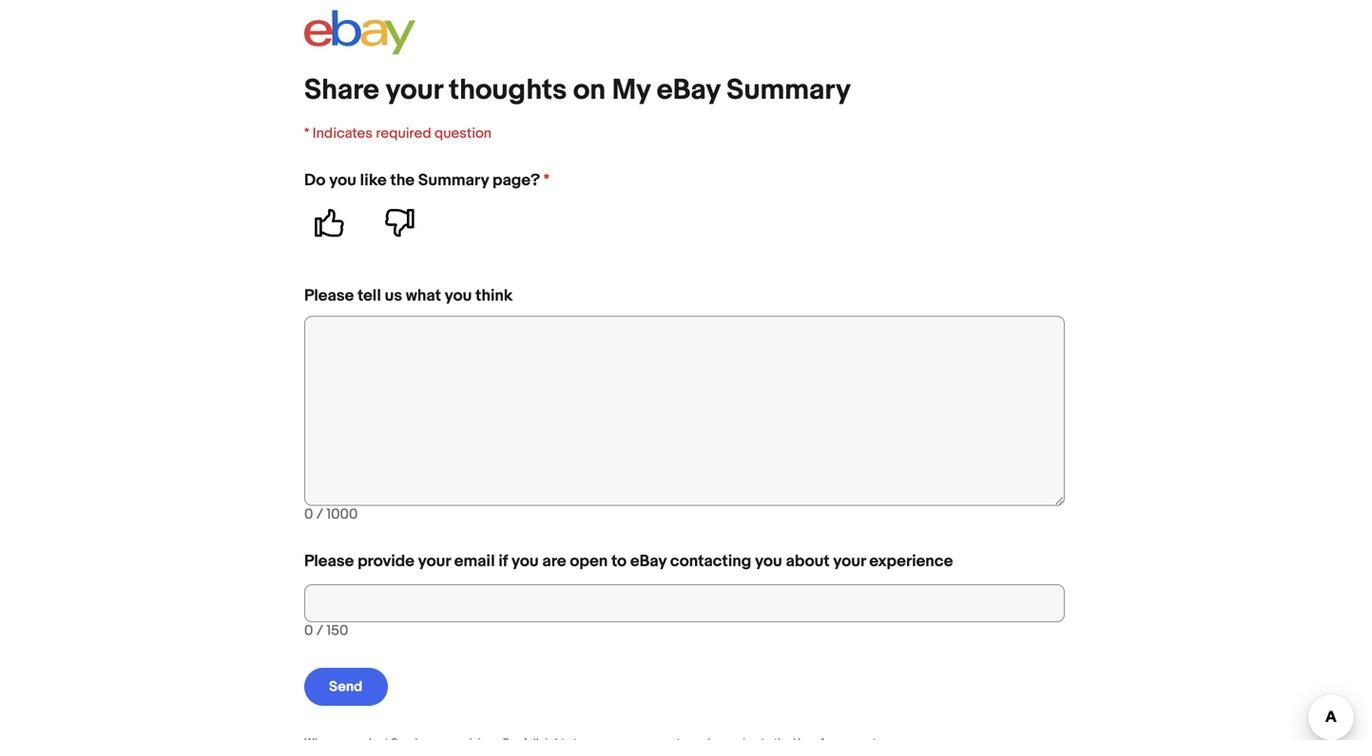 Task type: vqa. For each thing, say whether or not it's contained in the screenshot.
the bottommost 0
yes



Task type: locate. For each thing, give the bounding box(es) containing it.
ebay home image
[[304, 10, 415, 55]]

your
[[386, 73, 443, 107], [418, 552, 451, 572], [833, 552, 866, 572]]

1 vertical spatial summary
[[418, 171, 489, 191]]

your left the email on the left bottom of page
[[418, 552, 451, 572]]

indicates
[[313, 125, 373, 142]]

please
[[304, 286, 354, 306], [304, 552, 354, 572]]

on
[[573, 73, 606, 107]]

/
[[316, 506, 323, 523], [316, 623, 323, 640]]

what
[[406, 286, 441, 306]]

0 horizontal spatial *
[[304, 125, 309, 142]]

1 vertical spatial /
[[316, 623, 323, 640]]

contacting
[[670, 552, 751, 572]]

are
[[542, 552, 566, 572]]

you left about
[[755, 552, 782, 572]]

1 vertical spatial please
[[304, 552, 354, 572]]

1 vertical spatial *
[[544, 171, 549, 191]]

1 horizontal spatial *
[[544, 171, 549, 191]]

0 for 0 / 1000
[[304, 506, 313, 523]]

us
[[385, 286, 402, 306]]

do
[[304, 171, 326, 191]]

summary
[[726, 73, 851, 107], [418, 171, 489, 191]]

1 horizontal spatial summary
[[726, 73, 851, 107]]

0 left the 1000
[[304, 506, 313, 523]]

do you like the summary page? *
[[304, 171, 549, 191]]

/ left the 1000
[[316, 506, 323, 523]]

1 please from the top
[[304, 286, 354, 306]]

0 vertical spatial 0
[[304, 506, 313, 523]]

*
[[304, 125, 309, 142], [544, 171, 549, 191]]

ebay
[[657, 73, 720, 107], [630, 552, 666, 572]]

your up required
[[386, 73, 443, 107]]

you
[[329, 171, 356, 191], [445, 286, 472, 306], [511, 552, 539, 572], [755, 552, 782, 572]]

think
[[475, 286, 513, 306]]

please left tell at the top left of the page
[[304, 286, 354, 306]]

0 vertical spatial /
[[316, 506, 323, 523]]

0 vertical spatial ebay
[[657, 73, 720, 107]]

0 vertical spatial *
[[304, 125, 309, 142]]

0 left the "150"
[[304, 623, 313, 640]]

0 vertical spatial please
[[304, 286, 354, 306]]

provide
[[358, 552, 414, 572]]

if
[[499, 552, 508, 572]]

you right do
[[329, 171, 356, 191]]

page?
[[492, 171, 540, 191]]

please provide your email if you are open to ebay contacting you about your experience
[[304, 552, 953, 572]]

None email field
[[304, 585, 1065, 623]]

1 vertical spatial ebay
[[630, 552, 666, 572]]

150
[[326, 623, 348, 640]]

0 for 0 / 150
[[304, 623, 313, 640]]

0
[[304, 506, 313, 523], [304, 623, 313, 640]]

ebay right my
[[657, 73, 720, 107]]

* right page?
[[544, 171, 549, 191]]

2 0 from the top
[[304, 623, 313, 640]]

1 vertical spatial 0
[[304, 623, 313, 640]]

2 please from the top
[[304, 552, 354, 572]]

ebay right to
[[630, 552, 666, 572]]

* left the indicates
[[304, 125, 309, 142]]

/ left the "150"
[[316, 623, 323, 640]]

email
[[454, 552, 495, 572]]

please down 0 / 1000
[[304, 552, 354, 572]]

1 / from the top
[[316, 506, 323, 523]]

the
[[390, 171, 415, 191]]

share your thoughts on my ebay summary main content
[[304, 73, 1065, 706]]

you right if
[[511, 552, 539, 572]]

2 / from the top
[[316, 623, 323, 640]]

1 0 from the top
[[304, 506, 313, 523]]



Task type: describe. For each thing, give the bounding box(es) containing it.
0 / 150
[[304, 623, 348, 640]]

like
[[360, 171, 387, 191]]

my
[[612, 73, 650, 107]]

0 vertical spatial summary
[[726, 73, 851, 107]]

to
[[611, 552, 627, 572]]

0 horizontal spatial summary
[[418, 171, 489, 191]]

please tell us what you think
[[304, 286, 513, 306]]

tell
[[358, 286, 381, 306]]

send
[[326, 679, 363, 696]]

please for please tell us what you think
[[304, 286, 354, 306]]

you right what
[[445, 286, 472, 306]]

* indicates required question
[[304, 125, 492, 142]]

send button
[[304, 668, 388, 706]]

open
[[570, 552, 608, 572]]

0 / 1000
[[304, 506, 358, 523]]

share your thoughts on my ebay summary
[[304, 73, 851, 107]]

Please tell us what you think text field
[[304, 316, 1065, 506]]

please for please provide your email if you are open to ebay contacting you about your experience
[[304, 552, 354, 572]]

/ for 1000
[[316, 506, 323, 523]]

share
[[304, 73, 379, 107]]

required
[[376, 125, 431, 142]]

/ for 150
[[316, 623, 323, 640]]

about
[[786, 552, 830, 572]]

experience
[[869, 552, 953, 572]]

your right about
[[833, 552, 866, 572]]

question
[[435, 125, 492, 142]]

thoughts
[[449, 73, 567, 107]]

1000
[[326, 506, 358, 523]]



